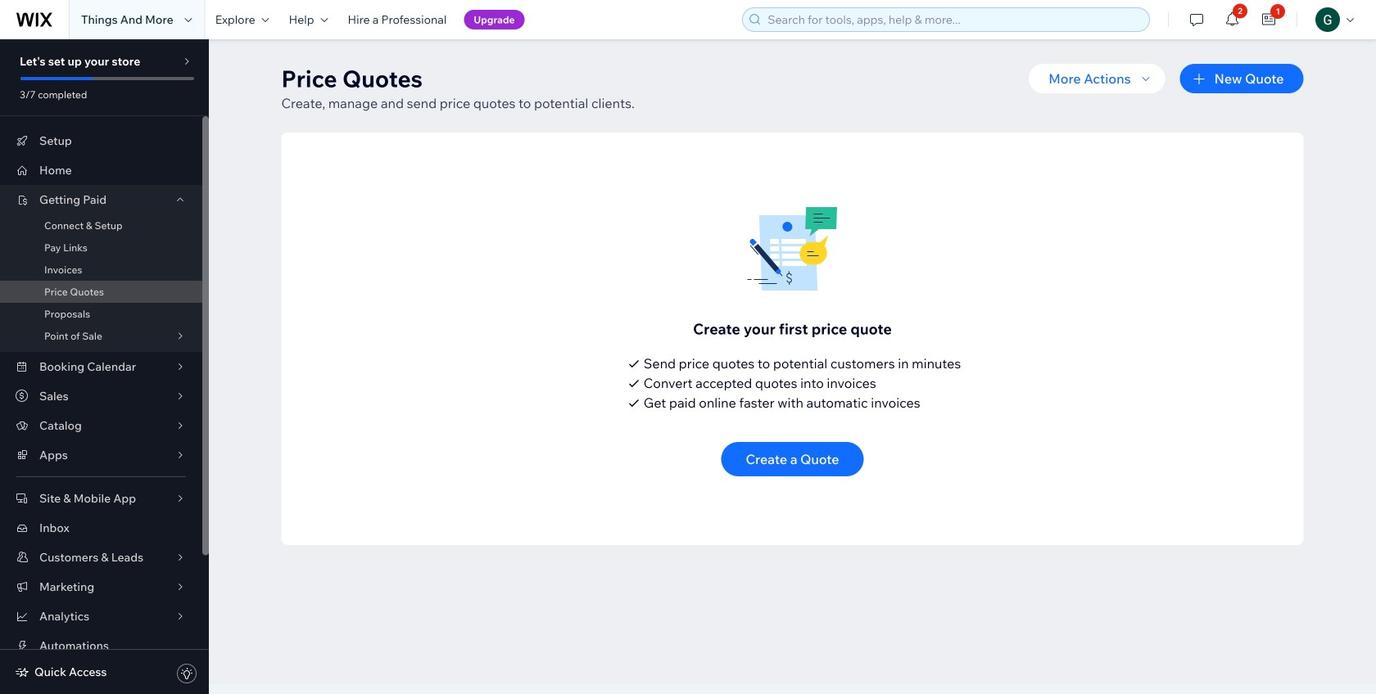 Task type: describe. For each thing, give the bounding box(es) containing it.
sidebar element
[[0, 39, 209, 695]]



Task type: locate. For each thing, give the bounding box(es) containing it.
Search for tools, apps, help & more... field
[[763, 8, 1145, 31]]



Task type: vqa. For each thing, say whether or not it's contained in the screenshot.
Spaces
no



